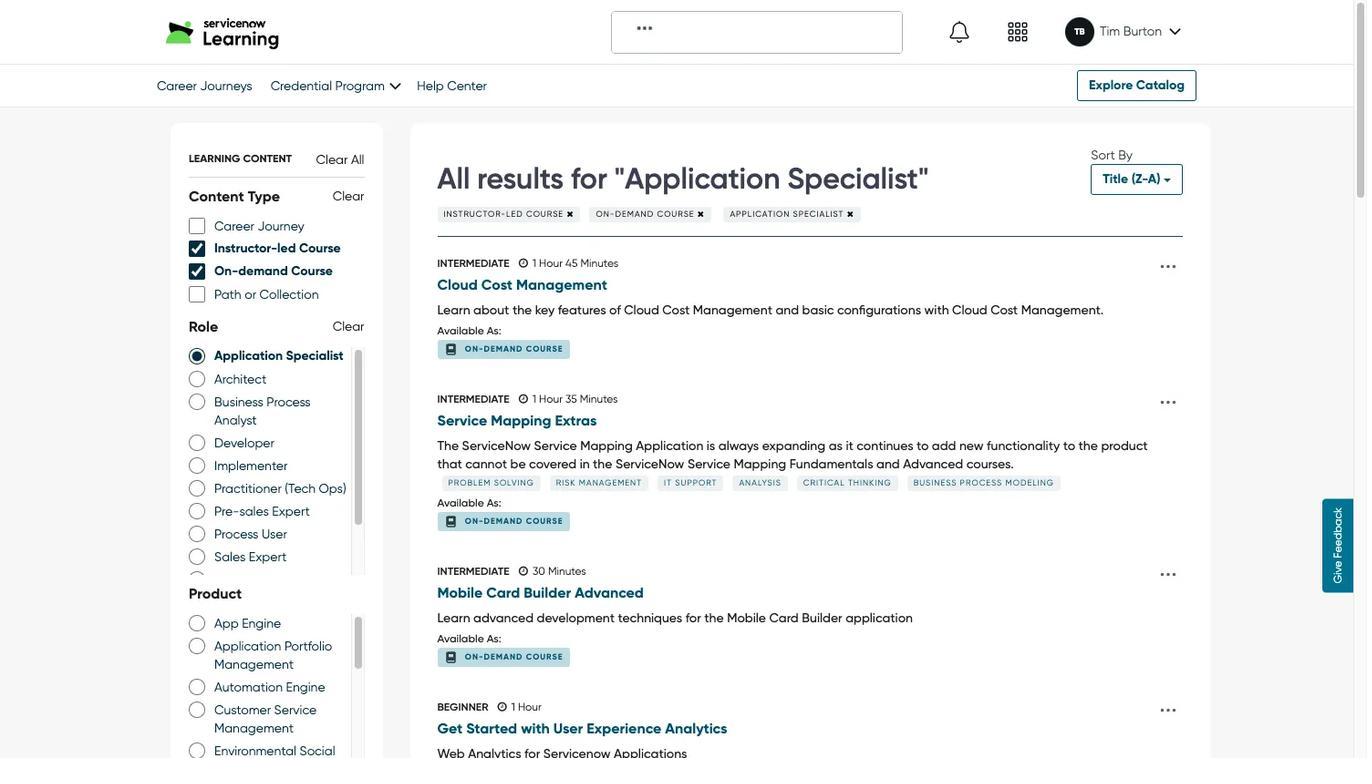 Task type: locate. For each thing, give the bounding box(es) containing it.
the left "product" at the bottom right of page
[[1079, 439, 1098, 453]]

user
[[262, 527, 287, 542], [553, 721, 583, 738]]

1 horizontal spatial business
[[914, 479, 957, 488]]

times image down "application
[[698, 210, 705, 218]]

application specialist button
[[724, 207, 861, 223]]

1 vertical spatial and
[[877, 457, 900, 471]]

as: down solving
[[487, 497, 501, 510]]

for right techniques
[[686, 611, 701, 626]]

sort
[[1091, 148, 1115, 162]]

management down 45 on the left
[[516, 277, 607, 294]]

cannot
[[465, 457, 507, 471]]

times image up 45 on the left
[[567, 210, 574, 218]]

modeling
[[1006, 479, 1054, 488]]

instructor-led course inside button
[[444, 210, 567, 219]]

management down customer on the bottom left of the page
[[214, 721, 294, 736]]

practitioner
[[214, 481, 282, 496]]

list
[[410, 237, 1210, 759]]

header menu menu bar
[[907, 4, 1197, 60]]

cloud right of
[[624, 303, 659, 317]]

management inside customer service management
[[214, 721, 294, 736]]

cloud up about
[[437, 277, 478, 294]]

or
[[245, 287, 256, 302]]

intermediate up the
[[437, 393, 510, 406]]

0 horizontal spatial builder
[[524, 585, 571, 602]]

1 vertical spatial available as:
[[437, 497, 501, 510]]

0 horizontal spatial process
[[214, 527, 259, 542]]

0 vertical spatial minutes
[[580, 257, 619, 270]]

0 vertical spatial and
[[776, 303, 799, 317]]

engine for automation engine
[[286, 680, 325, 695]]

times image inside on-demand course button
[[698, 210, 705, 218]]

portfolio
[[284, 639, 332, 654]]

expert
[[272, 504, 310, 519], [249, 550, 287, 564]]

and inside service mapping extras the servicenow service mapping application is always expanding as it continues to add new functionality to the product that cannot be covered in the servicenow service mapping fundamentals and advanced courses. problem solving risk management it support analysis critical thinking business process modeling
[[877, 457, 900, 471]]

learn inside mobile card builder advanced learn advanced development techniques for the mobile card builder application
[[437, 611, 470, 626]]

the
[[512, 303, 532, 317], [1079, 439, 1098, 453], [593, 457, 612, 471], [704, 611, 724, 626]]

management inside the application portfolio management
[[214, 657, 294, 672]]

builder down 30
[[524, 585, 571, 602]]

course
[[526, 210, 564, 219], [657, 210, 695, 219], [299, 241, 341, 256], [291, 263, 333, 279], [526, 344, 563, 354], [526, 516, 563, 526], [526, 652, 563, 662]]

times image for instructor-led course
[[567, 210, 574, 218]]

3 available as: from the top
[[437, 633, 501, 646]]

times image inside instructor-led course button
[[567, 210, 574, 218]]

0 vertical spatial as:
[[487, 325, 501, 337]]

1 vertical spatial clear button
[[333, 317, 364, 338]]

2 vertical spatial 1
[[512, 701, 515, 714]]

the inside mobile card builder advanced learn advanced development techniques for the mobile card builder application
[[704, 611, 724, 626]]

burton
[[1123, 24, 1162, 38]]

2 horizontal spatial mapping
[[734, 457, 786, 471]]

0 vertical spatial learn
[[437, 303, 470, 317]]

1 left 35
[[533, 393, 536, 406]]

0 horizontal spatial engine
[[242, 616, 281, 631]]

1 hour
[[512, 701, 542, 714]]

card
[[486, 585, 520, 602], [769, 611, 799, 626]]

3 intermediate from the top
[[437, 566, 510, 578]]

clear for role
[[333, 319, 364, 334]]

1 vertical spatial expert
[[249, 550, 287, 564]]

management
[[516, 277, 607, 294], [693, 303, 773, 317], [579, 479, 642, 488], [214, 657, 294, 672], [214, 721, 294, 736]]

0 horizontal spatial business
[[214, 395, 263, 409]]

intermediate up advanced
[[437, 566, 510, 578]]

intermediate for mobile card builder advanced
[[437, 566, 510, 578]]

None radio
[[189, 502, 205, 521], [189, 614, 205, 633], [189, 637, 205, 655], [189, 742, 205, 759], [189, 502, 205, 521], [189, 614, 205, 633], [189, 637, 205, 655], [189, 742, 205, 759]]

0 horizontal spatial mapping
[[491, 412, 551, 430]]

specialist inside button
[[793, 210, 844, 219]]

1 ... button from the top
[[1154, 245, 1183, 280]]

application up architect
[[214, 348, 283, 364]]

minutes for service mapping extras
[[580, 393, 618, 406]]

0 vertical spatial 1
[[533, 257, 536, 270]]

analyst
[[214, 413, 257, 427]]

cost up about
[[481, 277, 513, 294]]

business inside service mapping extras the servicenow service mapping application is always expanding as it continues to add new functionality to the product that cannot be covered in the servicenow service mapping fundamentals and advanced courses. problem solving risk management it support analysis critical thinking business process modeling
[[914, 479, 957, 488]]

engine up the application portfolio management at the left bottom of page
[[242, 616, 281, 631]]

the left key
[[512, 303, 532, 317]]

1 vertical spatial process
[[960, 479, 1003, 488]]

add
[[932, 439, 956, 453]]

new
[[959, 439, 984, 453]]

1 vertical spatial user
[[553, 721, 583, 738]]

1 learn from the top
[[437, 303, 470, 317]]

minutes right 35
[[580, 393, 618, 406]]

available down about
[[437, 325, 484, 337]]

card up advanced
[[486, 585, 520, 602]]

mapping up in on the left bottom of the page
[[580, 439, 633, 453]]

1 horizontal spatial servicenow
[[616, 457, 684, 471]]

all
[[351, 152, 364, 166], [437, 161, 470, 196]]

0 vertical spatial ... button
[[1154, 245, 1183, 280]]

and
[[776, 303, 799, 317], [877, 457, 900, 471]]

3 as: from the top
[[487, 633, 501, 646]]

demand down all results for "application specialist"
[[615, 210, 654, 219]]

1 available as: from the top
[[437, 325, 501, 337]]

business down the add
[[914, 479, 957, 488]]

journeys
[[200, 78, 252, 93]]

1 horizontal spatial mobile
[[727, 611, 766, 626]]

times image inside application specialist button
[[847, 210, 854, 218]]

cost left management.
[[991, 303, 1018, 317]]

continues
[[857, 439, 914, 453]]

process up the developer on the bottom of page
[[267, 395, 311, 409]]

hour for get started with user experience analytics
[[518, 701, 542, 714]]

management for portfolio
[[214, 657, 294, 672]]

1 horizontal spatial mapping
[[580, 439, 633, 453]]

on-demand course down advanced
[[465, 652, 563, 662]]

2 vertical spatial minutes
[[548, 566, 586, 578]]

business
[[214, 395, 263, 409], [914, 479, 957, 488]]

clear for content type
[[333, 189, 364, 203]]

hour for cloud cost management
[[539, 257, 563, 270]]

courses.
[[967, 457, 1014, 471]]

mapping up be
[[491, 412, 551, 430]]

clock o image for mobile card builder advanced
[[519, 567, 528, 577]]

1 horizontal spatial user
[[553, 721, 583, 738]]

(tech
[[285, 481, 316, 496]]

clear
[[316, 152, 348, 166], [333, 189, 364, 203], [333, 319, 364, 334]]

career for career journeys
[[157, 78, 197, 93]]

engine
[[242, 616, 281, 631], [286, 680, 325, 695]]

advanced up development
[[575, 585, 644, 602]]

service down automation engine
[[274, 703, 317, 717]]

servicenow up it
[[616, 457, 684, 471]]

... inside ... popup button
[[1160, 689, 1177, 719]]

process up "sales"
[[214, 527, 259, 542]]

1 horizontal spatial career
[[214, 219, 254, 233]]

business up analyst
[[214, 395, 263, 409]]

1 up started
[[512, 701, 515, 714]]

2 intermediate from the top
[[437, 393, 510, 406]]

1 vertical spatial instructor-led course
[[214, 241, 341, 256]]

1 to from the left
[[917, 439, 929, 453]]

management for service
[[214, 721, 294, 736]]

credential
[[271, 78, 332, 93]]

4 ... from the top
[[1160, 689, 1177, 719]]

be
[[510, 457, 526, 471]]

minutes right 30
[[548, 566, 586, 578]]

and down cloud cost management link
[[776, 303, 799, 317]]

intermediate
[[437, 257, 510, 270], [437, 393, 510, 406], [437, 566, 510, 578]]

clock o image left 30
[[519, 567, 528, 577]]

2 vertical spatial hour
[[518, 701, 542, 714]]

2 to from the left
[[1063, 439, 1075, 453]]

course down results
[[526, 210, 564, 219]]

1 times image from the left
[[567, 210, 574, 218]]

specialist down collection
[[286, 348, 344, 364]]

1 horizontal spatial led
[[506, 210, 523, 219]]

... button for management
[[1154, 245, 1183, 280]]

environmental social
[[214, 744, 335, 759]]

0 horizontal spatial all
[[351, 152, 364, 166]]

instructor-led course down results
[[444, 210, 567, 219]]

2 clear button from the top
[[333, 317, 364, 338]]

with down 1 hour
[[521, 721, 550, 738]]

engine down the portfolio
[[286, 680, 325, 695]]

1 horizontal spatial times image
[[698, 210, 705, 218]]

... for mobile card builder advanced
[[1160, 553, 1177, 583]]

content
[[189, 188, 244, 205]]

for inside mobile card builder advanced learn advanced development techniques for the mobile card builder application
[[686, 611, 701, 626]]

on-demand course inside button
[[596, 210, 698, 219]]

1 horizontal spatial image image
[[1007, 21, 1029, 43]]

service up the covered
[[534, 439, 577, 453]]

0 horizontal spatial career
[[157, 78, 197, 93]]

process
[[267, 395, 311, 409], [960, 479, 1003, 488], [214, 527, 259, 542]]

mapping up analysis
[[734, 457, 786, 471]]

available
[[437, 325, 484, 337], [437, 497, 484, 510], [437, 633, 484, 646]]

0 vertical spatial career
[[157, 78, 197, 93]]

... button for builder
[[1154, 553, 1183, 588]]

intermediate for cloud cost management
[[437, 257, 510, 270]]

application specialist up architect
[[214, 348, 344, 364]]

1 intermediate from the top
[[437, 257, 510, 270]]

1 vertical spatial mobile
[[727, 611, 766, 626]]

expert down the (tech
[[272, 504, 310, 519]]

0 vertical spatial instructor-
[[444, 210, 506, 219]]

1 vertical spatial advanced
[[575, 585, 644, 602]]

advanced
[[903, 457, 963, 471], [575, 585, 644, 602]]

portal logo image
[[166, 14, 288, 50]]

on-demand course down solving
[[465, 516, 563, 526]]

course down all results for "application specialist"
[[657, 210, 695, 219]]

with right configurations
[[924, 303, 949, 317]]

clock o image
[[519, 258, 528, 269], [519, 394, 528, 405], [519, 567, 528, 577], [498, 702, 507, 713]]

image image
[[948, 21, 970, 43], [1007, 21, 1029, 43]]

management up automation in the left bottom of the page
[[214, 657, 294, 672]]

practitioner (tech ops)
[[214, 481, 346, 496]]

1 clear button from the top
[[333, 187, 364, 208]]

builder down mobile card builder advanced link
[[802, 611, 842, 626]]

0 horizontal spatial specialist
[[286, 348, 344, 364]]

cost right of
[[663, 303, 690, 317]]

0 vertical spatial instructor-led course
[[444, 210, 567, 219]]

2 vertical spatial available as:
[[437, 633, 501, 646]]

to right functionality
[[1063, 439, 1075, 453]]

3 ... button from the top
[[1154, 553, 1183, 588]]

0 vertical spatial available
[[437, 325, 484, 337]]

1 horizontal spatial with
[[924, 303, 949, 317]]

1 horizontal spatial application specialist
[[730, 210, 847, 219]]

1 left 45 on the left
[[533, 257, 536, 270]]

1 for cloud cost management
[[533, 257, 536, 270]]

2 learn from the top
[[437, 611, 470, 626]]

management down cloud cost management link
[[693, 303, 773, 317]]

clear button
[[333, 187, 364, 208], [333, 317, 364, 338]]

and inside cloud cost management learn about the key features of cloud cost management and basic configurations with cloud cost management.
[[776, 303, 799, 317]]

0 vertical spatial business
[[214, 395, 263, 409]]

cost
[[481, 277, 513, 294], [663, 303, 690, 317], [991, 303, 1018, 317]]

0 vertical spatial clear
[[316, 152, 348, 166]]

3 times image from the left
[[847, 210, 854, 218]]

2 ... from the top
[[1160, 380, 1177, 410]]

hour left 45 on the left
[[539, 257, 563, 270]]

as: for cost
[[487, 325, 501, 337]]

None checkbox
[[189, 217, 205, 235], [189, 240, 205, 258], [189, 263, 205, 281], [189, 285, 205, 304], [189, 217, 205, 235], [189, 240, 205, 258], [189, 263, 205, 281], [189, 285, 205, 304]]

title (z-a)
[[1103, 171, 1164, 187]]

0 horizontal spatial advanced
[[575, 585, 644, 602]]

1 horizontal spatial all
[[437, 161, 470, 196]]

automation engine
[[214, 680, 325, 695]]

1 vertical spatial builder
[[802, 611, 842, 626]]

0 vertical spatial advanced
[[903, 457, 963, 471]]

product
[[1101, 439, 1148, 453]]

user left experience
[[553, 721, 583, 738]]

available as: for mobile
[[437, 633, 501, 646]]

1 hour 45 minutes
[[533, 257, 619, 270]]

learn left advanced
[[437, 611, 470, 626]]

0 vertical spatial available as:
[[437, 325, 501, 337]]

1 horizontal spatial to
[[1063, 439, 1075, 453]]

instructor- down results
[[444, 210, 506, 219]]

expert up system administrator
[[249, 550, 287, 564]]

times image
[[567, 210, 574, 218], [698, 210, 705, 218], [847, 210, 854, 218]]

career for career journey
[[214, 219, 254, 233]]

1 vertical spatial ... button
[[1154, 380, 1183, 416]]

led
[[506, 210, 523, 219], [277, 241, 296, 256]]

1 for service mapping extras
[[533, 393, 536, 406]]

1 vertical spatial with
[[521, 721, 550, 738]]

0 vertical spatial mobile
[[437, 585, 483, 602]]

card down mobile card builder advanced link
[[769, 611, 799, 626]]

1 vertical spatial career
[[214, 219, 254, 233]]

2 horizontal spatial process
[[960, 479, 1003, 488]]

1 vertical spatial 1
[[533, 393, 536, 406]]

3 available from the top
[[437, 633, 484, 646]]

to left the add
[[917, 439, 929, 453]]

on-demand course down all results for "application specialist"
[[596, 210, 698, 219]]

mobile up advanced
[[437, 585, 483, 602]]

mapping
[[491, 412, 551, 430], [580, 439, 633, 453], [734, 457, 786, 471]]

0 vertical spatial intermediate
[[437, 257, 510, 270]]

0 vertical spatial card
[[486, 585, 520, 602]]

course inside button
[[657, 210, 695, 219]]

for right results
[[571, 161, 607, 196]]

35
[[565, 393, 577, 406]]

None radio
[[189, 347, 205, 365], [189, 370, 205, 388], [189, 393, 205, 411], [189, 434, 205, 452], [189, 457, 205, 475], [189, 479, 205, 498], [189, 525, 205, 543], [189, 548, 205, 566], [189, 571, 205, 589], [189, 678, 205, 696], [189, 701, 205, 719], [189, 347, 205, 365], [189, 370, 205, 388], [189, 393, 205, 411], [189, 434, 205, 452], [189, 457, 205, 475], [189, 479, 205, 498], [189, 525, 205, 543], [189, 548, 205, 566], [189, 571, 205, 589], [189, 678, 205, 696], [189, 701, 205, 719]]

1 available from the top
[[437, 325, 484, 337]]

0 horizontal spatial and
[[776, 303, 799, 317]]

with inside cloud cost management learn about the key features of cloud cost management and basic configurations with cloud cost management.
[[924, 303, 949, 317]]

0 horizontal spatial times image
[[567, 210, 574, 218]]

1 horizontal spatial instructor-
[[444, 210, 506, 219]]

implementer
[[214, 459, 288, 473]]

application inside application specialist button
[[730, 210, 790, 219]]

sales expert
[[214, 550, 287, 564]]

developer
[[214, 436, 274, 450]]

application inside service mapping extras the servicenow service mapping application is always expanding as it continues to add new functionality to the product that cannot be covered in the servicenow service mapping fundamentals and advanced courses. problem solving risk management it support analysis critical thinking business process modeling
[[636, 439, 704, 453]]

and down 'continues'
[[877, 457, 900, 471]]

demand up "path or collection"
[[238, 263, 288, 279]]

user down pre-sales expert
[[262, 527, 287, 542]]

learn
[[437, 303, 470, 317], [437, 611, 470, 626]]

cloud right configurations
[[952, 303, 988, 317]]

1 as: from the top
[[487, 325, 501, 337]]

intermediate up about
[[437, 257, 510, 270]]

1 vertical spatial clear
[[333, 189, 364, 203]]

1 ... from the top
[[1160, 245, 1177, 275]]

management down in on the left bottom of the page
[[579, 479, 642, 488]]

solving
[[494, 479, 534, 488]]

path or collection
[[214, 287, 319, 302]]

servicenow up cannot
[[462, 439, 531, 453]]

social
[[300, 744, 335, 758]]

configurations
[[837, 303, 921, 317]]

1 vertical spatial hour
[[539, 393, 563, 406]]

1 vertical spatial intermediate
[[437, 393, 510, 406]]

2 times image from the left
[[698, 210, 705, 218]]

available for cloud
[[437, 325, 484, 337]]

0 horizontal spatial application specialist
[[214, 348, 344, 364]]

application up it
[[636, 439, 704, 453]]

hour
[[539, 257, 563, 270], [539, 393, 563, 406], [518, 701, 542, 714]]

advanced inside service mapping extras the servicenow service mapping application is always expanding as it continues to add new functionality to the product that cannot be covered in the servicenow service mapping fundamentals and advanced courses. problem solving risk management it support analysis critical thinking business process modeling
[[903, 457, 963, 471]]

pre-sales expert
[[214, 504, 310, 519]]

all down program
[[351, 152, 364, 166]]

1 vertical spatial minutes
[[580, 393, 618, 406]]

0 vertical spatial for
[[571, 161, 607, 196]]

available as: for cloud
[[437, 325, 501, 337]]

1 for get started with user experience analytics
[[512, 701, 515, 714]]

application
[[730, 210, 790, 219], [214, 348, 283, 364], [636, 439, 704, 453], [214, 639, 281, 654]]

all results for "application specialist"
[[437, 161, 929, 196]]

available down problem
[[437, 497, 484, 510]]

covered
[[529, 457, 577, 471]]

2 vertical spatial ... button
[[1154, 553, 1183, 588]]

learning content
[[189, 152, 292, 165]]

process down the courses.
[[960, 479, 1003, 488]]

1 horizontal spatial advanced
[[903, 457, 963, 471]]

1 horizontal spatial card
[[769, 611, 799, 626]]

2 vertical spatial as:
[[487, 633, 501, 646]]

times image down specialist"
[[847, 210, 854, 218]]

available as: down problem
[[437, 497, 501, 510]]

learn left about
[[437, 303, 470, 317]]

... for cloud cost management
[[1160, 245, 1177, 275]]

2 horizontal spatial times image
[[847, 210, 854, 218]]

... for service mapping extras
[[1160, 380, 1177, 410]]

3 ... from the top
[[1160, 553, 1177, 583]]

available for mobile
[[437, 633, 484, 646]]

for
[[571, 161, 607, 196], [686, 611, 701, 626]]

2 as: from the top
[[487, 497, 501, 510]]

mobile
[[437, 585, 483, 602], [727, 611, 766, 626]]

clock o image up started
[[498, 702, 507, 713]]

available as:
[[437, 325, 501, 337], [437, 497, 501, 510], [437, 633, 501, 646]]

list containing ...
[[410, 237, 1210, 759]]

on-
[[596, 210, 615, 219], [214, 263, 238, 279], [465, 344, 484, 354], [465, 516, 484, 526], [465, 652, 484, 662]]

0 vertical spatial clear button
[[333, 187, 364, 208]]

service
[[437, 412, 487, 430], [534, 439, 577, 453], [688, 457, 731, 471], [274, 703, 317, 717]]

1 vertical spatial application specialist
[[214, 348, 344, 364]]

0 vertical spatial hour
[[539, 257, 563, 270]]

application down app engine
[[214, 639, 281, 654]]

1 horizontal spatial instructor-led course
[[444, 210, 567, 219]]

the right in on the left bottom of the page
[[593, 457, 612, 471]]

2 vertical spatial process
[[214, 527, 259, 542]]

all up instructor-led course button
[[437, 161, 470, 196]]

advanced down the add
[[903, 457, 963, 471]]

hour for service mapping extras
[[539, 393, 563, 406]]

risk
[[556, 479, 576, 488]]

2 vertical spatial available
[[437, 633, 484, 646]]

1 horizontal spatial builder
[[802, 611, 842, 626]]

on- up the 1 hour 45 minutes
[[596, 210, 615, 219]]

1 vertical spatial learn
[[437, 611, 470, 626]]

instructor-led course down the journey on the top left of the page
[[214, 241, 341, 256]]

led down results
[[506, 210, 523, 219]]

available down advanced
[[437, 633, 484, 646]]

0 vertical spatial servicenow
[[462, 439, 531, 453]]



Task type: vqa. For each thing, say whether or not it's contained in the screenshot.
The Search Results Region
yes



Task type: describe. For each thing, give the bounding box(es) containing it.
instructor- inside button
[[444, 210, 506, 219]]

engine for app engine
[[242, 616, 281, 631]]

ops)
[[319, 481, 346, 496]]

sales
[[214, 550, 246, 564]]

role
[[189, 318, 218, 336]]

0 horizontal spatial mobile
[[437, 585, 483, 602]]

0 horizontal spatial with
[[521, 721, 550, 738]]

business process analyst
[[214, 395, 311, 427]]

explore catalog
[[1089, 78, 1185, 93]]

times image for application specialist
[[847, 210, 854, 218]]

that
[[437, 457, 462, 471]]

extras
[[555, 412, 597, 430]]

by
[[1119, 148, 1133, 162]]

service mapping extras the servicenow service mapping application is always expanding as it continues to add new functionality to the product that cannot be covered in the servicenow service mapping fundamentals and advanced courses. problem solving risk management it support analysis critical thinking business process modeling
[[437, 412, 1148, 488]]

... button
[[1154, 689, 1183, 724]]

1 vertical spatial led
[[277, 241, 296, 256]]

0 horizontal spatial user
[[262, 527, 287, 542]]

1 vertical spatial specialist
[[286, 348, 344, 364]]

sort by
[[1091, 148, 1133, 162]]

service mapping extras link
[[437, 412, 1154, 430]]

0 horizontal spatial instructor-
[[214, 241, 277, 256]]

started
[[466, 721, 517, 738]]

career journeys
[[157, 78, 252, 93]]

key
[[535, 303, 555, 317]]

in
[[580, 457, 590, 471]]

catalog
[[1136, 78, 1185, 93]]

service down is
[[688, 457, 731, 471]]

advanced inside mobile card builder advanced learn advanced development techniques for the mobile card builder application
[[575, 585, 644, 602]]

30 minutes
[[533, 566, 586, 578]]

advanced
[[473, 611, 534, 626]]

clear all button
[[316, 150, 364, 168]]

0 vertical spatial mapping
[[491, 412, 551, 430]]

tim
[[1100, 24, 1120, 38]]

course down risk
[[526, 516, 563, 526]]

0 horizontal spatial card
[[486, 585, 520, 602]]

application portfolio management
[[214, 639, 332, 672]]

demand down solving
[[484, 516, 523, 526]]

credential program
[[271, 78, 385, 93]]

1 vertical spatial mapping
[[580, 439, 633, 453]]

30
[[533, 566, 545, 578]]

led inside button
[[506, 210, 523, 219]]

explore catalog link
[[1077, 70, 1197, 101]]

on- down advanced
[[465, 652, 484, 662]]

clear inside button
[[316, 152, 348, 166]]

program
[[335, 78, 385, 93]]

it
[[846, 439, 854, 453]]

critical
[[803, 479, 845, 488]]

0 horizontal spatial cloud
[[437, 277, 478, 294]]

course up collection
[[291, 263, 333, 279]]

analytics
[[665, 721, 727, 738]]

fundamentals
[[790, 457, 873, 471]]

process user
[[214, 527, 287, 542]]

customer service management
[[214, 703, 317, 736]]

customer
[[214, 703, 271, 717]]

course down development
[[526, 652, 563, 662]]

system administrator
[[214, 573, 336, 587]]

the inside cloud cost management learn about the key features of cloud cost management and basic configurations with cloud cost management.
[[512, 303, 532, 317]]

all inside button
[[351, 152, 364, 166]]

on- up path
[[214, 263, 238, 279]]

thinking
[[848, 479, 892, 488]]

on-demand course down about
[[465, 344, 563, 354]]

content type
[[189, 188, 280, 205]]

app
[[214, 616, 239, 631]]

mobile card builder advanced learn advanced development techniques for the mobile card builder application
[[437, 585, 913, 626]]

get started with user experience analytics
[[437, 721, 727, 738]]

management for cost
[[516, 277, 607, 294]]

demand inside button
[[615, 210, 654, 219]]

system
[[214, 573, 256, 587]]

management.
[[1021, 303, 1104, 317]]

clear all
[[316, 152, 364, 166]]

a)
[[1148, 171, 1161, 187]]

always
[[719, 439, 759, 453]]

architect
[[214, 372, 267, 386]]

1 vertical spatial card
[[769, 611, 799, 626]]

2 available as: from the top
[[437, 497, 501, 510]]

0 horizontal spatial cost
[[481, 277, 513, 294]]

is
[[707, 439, 715, 453]]

service up the
[[437, 412, 487, 430]]

demand down about
[[484, 344, 523, 354]]

techniques
[[618, 611, 682, 626]]

2 horizontal spatial cost
[[991, 303, 1018, 317]]

on-demand course button
[[590, 207, 711, 223]]

application
[[846, 611, 913, 626]]

on- down about
[[465, 344, 484, 354]]

application inside the application portfolio management
[[214, 639, 281, 654]]

clear button for content type
[[333, 187, 364, 208]]

learn inside cloud cost management learn about the key features of cloud cost management and basic configurations with cloud cost management.
[[437, 303, 470, 317]]

process inside the business process analyst
[[267, 395, 311, 409]]

... for get started with user experience analytics
[[1160, 689, 1177, 719]]

features
[[558, 303, 606, 317]]

times image for on-demand course
[[698, 210, 705, 218]]

environmental
[[214, 744, 296, 758]]

administrator
[[259, 573, 336, 587]]

cloud cost management link
[[437, 277, 1154, 294]]

clock o image for cloud cost management
[[519, 258, 528, 269]]

journey
[[258, 219, 304, 233]]

results
[[477, 161, 564, 196]]

course inside button
[[526, 210, 564, 219]]

on-demand course up "path or collection"
[[214, 263, 333, 279]]

mobile card builder advanced link
[[437, 585, 1154, 602]]

credential program link
[[271, 78, 399, 93]]

2 image image from the left
[[1007, 21, 1029, 43]]

intermediate for service mapping extras
[[437, 393, 510, 406]]

app engine
[[214, 616, 281, 631]]

center
[[447, 78, 487, 93]]

tim burton
[[1100, 24, 1162, 38]]

instructor-led course button
[[437, 207, 581, 223]]

1 horizontal spatial cost
[[663, 303, 690, 317]]

0 horizontal spatial for
[[571, 161, 607, 196]]

basic
[[802, 303, 834, 317]]

problem
[[448, 479, 491, 488]]

as: for card
[[487, 633, 501, 646]]

management inside service mapping extras the servicenow service mapping application is always expanding as it continues to add new functionality to the product that cannot be covered in the servicenow service mapping fundamentals and advanced courses. problem solving risk management it support analysis critical thinking business process modeling
[[579, 479, 642, 488]]

0 vertical spatial builder
[[524, 585, 571, 602]]

analysis
[[739, 479, 782, 488]]

0 horizontal spatial instructor-led course
[[214, 241, 341, 256]]

2 available from the top
[[437, 497, 484, 510]]

search results region
[[410, 123, 1210, 759]]

1 vertical spatial servicenow
[[616, 457, 684, 471]]

of
[[609, 303, 621, 317]]

it
[[664, 479, 672, 488]]

clear button for role
[[333, 317, 364, 338]]

clock o image for service mapping extras
[[519, 394, 528, 405]]

get started with user experience analytics link
[[437, 721, 1154, 738]]

product
[[189, 585, 242, 603]]

cloud cost management learn about the key features of cloud cost management and basic configurations with cloud cost management.
[[437, 277, 1104, 317]]

1 image image from the left
[[948, 21, 970, 43]]

process inside service mapping extras the servicenow service mapping application is always expanding as it continues to add new functionality to the product that cannot be covered in the servicenow service mapping fundamentals and advanced courses. problem solving risk management it support analysis critical thinking business process modeling
[[960, 479, 1003, 488]]

application specialist inside application specialist button
[[730, 210, 847, 219]]

0 horizontal spatial servicenow
[[462, 439, 531, 453]]

on- down problem
[[465, 516, 484, 526]]

course down the journey on the top left of the page
[[299, 241, 341, 256]]

development
[[537, 611, 615, 626]]

explore
[[1089, 78, 1133, 93]]

help center
[[417, 78, 487, 93]]

beginner
[[437, 701, 488, 714]]

career journeys link
[[157, 78, 252, 93]]

clock o image for get started with user experience analytics
[[498, 702, 507, 713]]

tb
[[1075, 26, 1085, 37]]

path
[[214, 287, 241, 302]]

1 horizontal spatial cloud
[[624, 303, 659, 317]]

business inside the business process analyst
[[214, 395, 263, 409]]

user inside the "search results" region
[[553, 721, 583, 738]]

career journey
[[214, 219, 304, 233]]

course down key
[[526, 344, 563, 354]]

2 horizontal spatial cloud
[[952, 303, 988, 317]]

demand down advanced
[[484, 652, 523, 662]]

as
[[829, 439, 843, 453]]

2 ... button from the top
[[1154, 380, 1183, 416]]

0 vertical spatial expert
[[272, 504, 310, 519]]

all inside the "search results" region
[[437, 161, 470, 196]]

service inside customer service management
[[274, 703, 317, 717]]

support
[[675, 479, 717, 488]]

minutes for cloud cost management
[[580, 257, 619, 270]]

Search Courses, Paths, etc. text field
[[612, 11, 902, 52]]

on- inside button
[[596, 210, 615, 219]]



